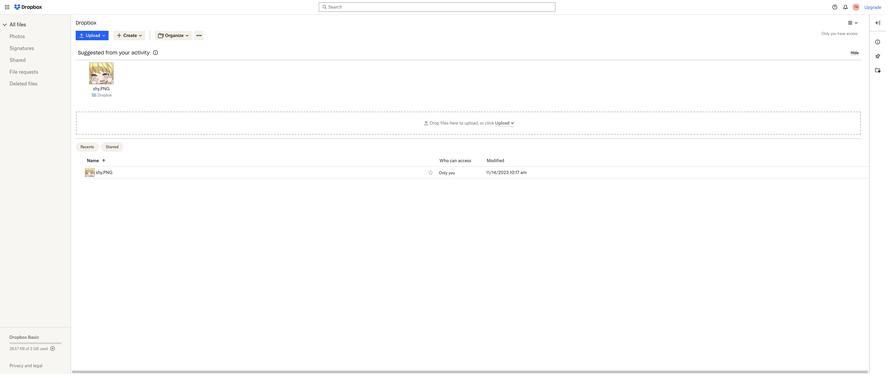 Task type: describe. For each thing, give the bounding box(es) containing it.
have
[[838, 31, 846, 36]]

signatures
[[9, 45, 34, 51]]

28.57
[[9, 347, 19, 351]]

file
[[9, 69, 18, 75]]

hide
[[852, 51, 860, 55]]

upgrade
[[865, 5, 882, 10]]

shared
[[9, 57, 26, 63]]

recents button
[[76, 142, 99, 152]]

can
[[450, 158, 457, 163]]

only you have access
[[823, 31, 859, 36]]

suggested from your activity
[[78, 50, 150, 56]]

only for only you have access
[[823, 31, 830, 36]]

all
[[9, 22, 16, 28]]

deleted files
[[9, 81, 38, 87]]

/shy.png image
[[89, 62, 114, 84]]

from
[[106, 50, 117, 56]]

open pinned items image
[[875, 53, 882, 60]]

files for all
[[17, 22, 26, 28]]

used
[[40, 347, 48, 351]]

access inside 'table'
[[459, 158, 472, 163]]

Search in folder "Dropbox" text field
[[329, 4, 545, 10]]

global header element
[[0, 0, 887, 15]]

am
[[521, 170, 527, 175]]

1 vertical spatial shy.png
[[96, 170, 113, 175]]

starred
[[106, 145, 119, 149]]

dropbox basic
[[9, 335, 39, 340]]

your
[[119, 50, 130, 56]]

of
[[26, 347, 29, 351]]

privacy and legal
[[9, 363, 43, 368]]

files for deleted
[[28, 81, 38, 87]]

1 horizontal spatial dropbox
[[76, 20, 97, 26]]

dropbox for dropbox basic
[[9, 335, 27, 340]]

name
[[87, 158, 99, 163]]

name shy.png, modified 11/14/2023 10:17 am, element
[[71, 167, 870, 179]]

create
[[123, 33, 137, 38]]

open activity image
[[875, 67, 882, 74]]

tb
[[855, 5, 859, 9]]

get more space image
[[49, 345, 56, 352]]

starred button
[[101, 142, 123, 152]]

dropbox link
[[98, 92, 112, 98]]

who can access
[[440, 158, 472, 163]]

name button
[[87, 157, 425, 164]]

0 vertical spatial upload button
[[76, 31, 109, 40]]

upload,
[[465, 120, 479, 125]]

kb
[[20, 347, 25, 351]]

drop files here to upload, or click
[[430, 120, 496, 125]]

requests
[[19, 69, 38, 75]]

10:17
[[510, 170, 520, 175]]

organize button
[[155, 31, 192, 40]]

basic
[[28, 335, 39, 340]]

who
[[440, 158, 449, 163]]

hide button
[[852, 51, 860, 55]]

0 horizontal spatial upload
[[86, 33, 100, 38]]



Task type: vqa. For each thing, say whether or not it's contained in the screenshot.
only
yes



Task type: locate. For each thing, give the bounding box(es) containing it.
signatures link
[[9, 42, 62, 54]]

1 vertical spatial shy.png link
[[96, 169, 113, 176]]

photos
[[9, 33, 25, 39]]

click
[[486, 120, 495, 125]]

upload button up suggested
[[76, 31, 109, 40]]

and
[[25, 363, 32, 368]]

0 vertical spatial dropbox
[[76, 20, 97, 26]]

0 horizontal spatial only
[[439, 170, 448, 175]]

/shy.png image
[[85, 168, 95, 177]]

add to starred image
[[427, 169, 435, 176]]

11/14/2023
[[487, 170, 509, 175]]

all files link
[[9, 20, 71, 29]]

file requests
[[9, 69, 38, 75]]

0 horizontal spatial dropbox
[[9, 335, 27, 340]]

0 vertical spatial only
[[823, 31, 830, 36]]

upload
[[86, 33, 100, 38], [496, 120, 510, 125]]

1 horizontal spatial files
[[28, 81, 38, 87]]

you down the can
[[449, 170, 455, 175]]

2 horizontal spatial dropbox
[[98, 93, 112, 97]]

shy.png up dropbox link
[[93, 86, 110, 91]]

dropbox
[[76, 20, 97, 26], [98, 93, 112, 97], [9, 335, 27, 340]]

shy.png right /shy.png icon
[[96, 170, 113, 175]]

2 vertical spatial files
[[441, 120, 449, 125]]

files down file requests link
[[28, 81, 38, 87]]

tb button
[[852, 2, 862, 12]]

drop
[[430, 120, 440, 125]]

1 vertical spatial upload
[[496, 120, 510, 125]]

only for only you
[[439, 170, 448, 175]]

shy.png link
[[93, 86, 110, 92], [96, 169, 113, 176]]

2 vertical spatial dropbox
[[9, 335, 27, 340]]

or
[[480, 120, 484, 125]]

activity
[[132, 50, 150, 56]]

dropbox for dropbox link
[[98, 93, 112, 97]]

file requests link
[[9, 66, 62, 78]]

0 vertical spatial upload
[[86, 33, 100, 38]]

0 vertical spatial shy.png link
[[93, 86, 110, 92]]

suggested
[[78, 50, 104, 56]]

upload up suggested
[[86, 33, 100, 38]]

files left the here
[[441, 120, 449, 125]]

access
[[847, 31, 859, 36], [459, 158, 472, 163]]

table
[[71, 155, 870, 179]]

deleted files link
[[9, 78, 62, 90]]

open details pane image
[[875, 19, 882, 26]]

0 horizontal spatial you
[[449, 170, 455, 175]]

shared link
[[9, 54, 62, 66]]

11/14/2023 10:17 am
[[487, 170, 527, 175]]

1 vertical spatial you
[[449, 170, 455, 175]]

28.57 kb of 2 gb used
[[9, 347, 48, 351]]

2
[[30, 347, 32, 351]]

1 horizontal spatial upload button
[[496, 120, 515, 127]]

you for only you have access
[[831, 31, 837, 36]]

0 vertical spatial you
[[831, 31, 837, 36]]

access right have
[[847, 31, 859, 36]]

organize
[[165, 33, 184, 38]]

0 horizontal spatial files
[[17, 22, 26, 28]]

only you button
[[439, 170, 455, 175]]

1 horizontal spatial you
[[831, 31, 837, 36]]

modified button
[[487, 157, 520, 164]]

shy.png
[[93, 86, 110, 91], [96, 170, 113, 175]]

upload button right the click
[[496, 120, 515, 127]]

1 vertical spatial access
[[459, 158, 472, 163]]

gb
[[33, 347, 39, 351]]

only down who
[[439, 170, 448, 175]]

only left have
[[823, 31, 830, 36]]

0 vertical spatial shy.png
[[93, 86, 110, 91]]

privacy and legal link
[[9, 363, 71, 368]]

files for drop
[[441, 120, 449, 125]]

recents
[[81, 145, 94, 149]]

only
[[823, 31, 830, 36], [439, 170, 448, 175]]

0 horizontal spatial upload button
[[76, 31, 109, 40]]

shy.png link up dropbox link
[[93, 86, 110, 92]]

table containing name
[[71, 155, 870, 179]]

access right the can
[[459, 158, 472, 163]]

files right 'all'
[[17, 22, 26, 28]]

dropbox logo - go to the homepage image
[[12, 2, 44, 12]]

to
[[460, 120, 464, 125]]

you left have
[[831, 31, 837, 36]]

you
[[831, 31, 837, 36], [449, 170, 455, 175]]

0 horizontal spatial access
[[459, 158, 472, 163]]

1 vertical spatial only
[[439, 170, 448, 175]]

2 horizontal spatial files
[[441, 120, 449, 125]]

all files
[[9, 22, 26, 28]]

privacy
[[9, 363, 23, 368]]

photos link
[[9, 30, 62, 42]]

you for only you
[[449, 170, 455, 175]]

you inside name shy.png, modified 11/14/2023 10:17 am, element
[[449, 170, 455, 175]]

shy.png link inside name shy.png, modified 11/14/2023 10:17 am, element
[[96, 169, 113, 176]]

shy.png link right /shy.png icon
[[96, 169, 113, 176]]

only you
[[439, 170, 455, 175]]

upload button
[[76, 31, 109, 40], [496, 120, 515, 127]]

legal
[[33, 363, 43, 368]]

create button
[[113, 31, 145, 40]]

1 horizontal spatial upload
[[496, 120, 510, 125]]

open information panel image
[[875, 38, 882, 46]]

0 vertical spatial access
[[847, 31, 859, 36]]

upgrade link
[[865, 5, 882, 10]]

1 vertical spatial dropbox
[[98, 93, 112, 97]]

here
[[450, 120, 459, 125]]

0 vertical spatial files
[[17, 22, 26, 28]]

only inside name shy.png, modified 11/14/2023 10:17 am, element
[[439, 170, 448, 175]]

upload right the click
[[496, 120, 510, 125]]

deleted
[[9, 81, 27, 87]]

1 horizontal spatial only
[[823, 31, 830, 36]]

modified
[[487, 158, 505, 163]]

1 horizontal spatial access
[[847, 31, 859, 36]]

1 vertical spatial upload button
[[496, 120, 515, 127]]

files
[[17, 22, 26, 28], [28, 81, 38, 87], [441, 120, 449, 125]]

1 vertical spatial files
[[28, 81, 38, 87]]



